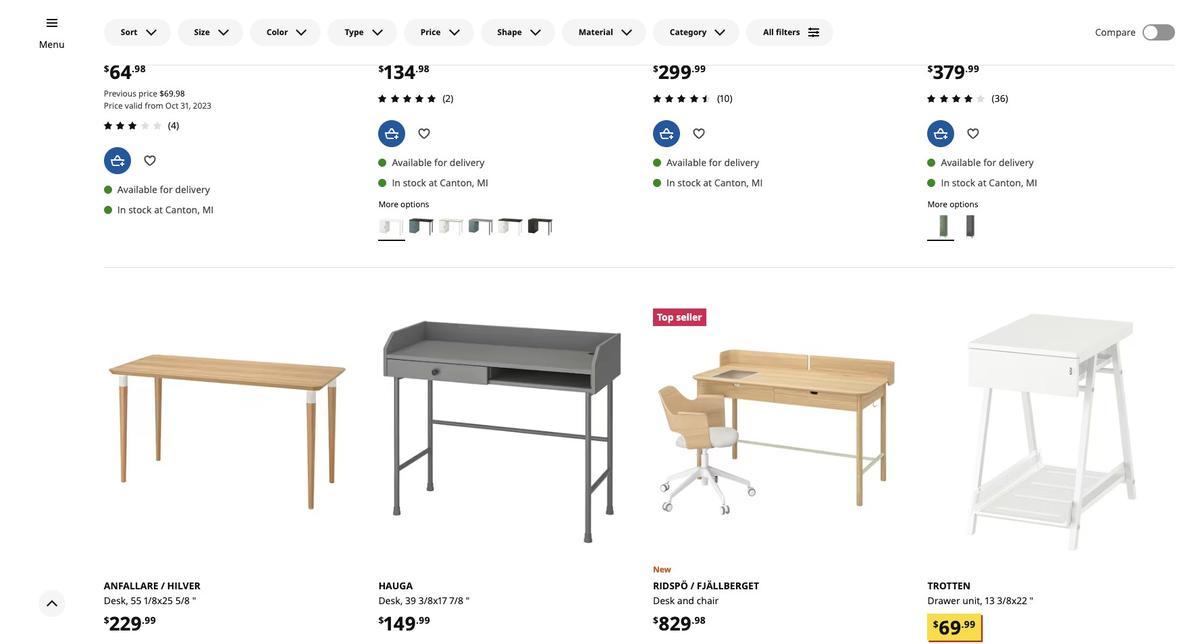 Task type: locate. For each thing, give the bounding box(es) containing it.
" inside hauga desk, 39 3/8x17 7/8 " $ 149 . 99
[[466, 594, 470, 607]]

review: 5 out of 5 stars. total reviews: 2 image
[[374, 90, 440, 107]]

0 horizontal spatial 5/8
[[175, 594, 190, 607]]

desk inside new lower price torald / smällen desk and chair $ 64 . 98
[[104, 43, 126, 56]]

" right the 3/4x67
[[1152, 43, 1156, 56]]

available down review: 4.7 out of 5 stars. total reviews: 10 image at the top right
[[666, 156, 706, 169]]

99 inside hauga desk, 39 3/8x17 7/8 " $ 149 . 99
[[419, 614, 430, 627]]

. inside the $ 69 . 99
[[961, 618, 964, 630]]

99 down 1/8x25
[[145, 614, 156, 627]]

1 horizontal spatial 3/4
[[1135, 43, 1150, 56]]

type
[[345, 26, 364, 38]]

and left doors,
[[1042, 43, 1059, 56]]

stock
[[677, 176, 701, 189], [403, 176, 426, 189], [952, 176, 975, 189], [128, 203, 152, 216]]

desk
[[104, 43, 126, 56], [653, 594, 675, 607]]

1 horizontal spatial desk
[[653, 594, 675, 607]]

previous
[[104, 87, 136, 99]]

0 vertical spatial 5/8
[[449, 43, 464, 56]]

at for 99
[[703, 176, 712, 189]]

available for delivery down (10)
[[666, 156, 759, 169]]

299
[[658, 59, 692, 85]]

98 right 829
[[694, 614, 706, 627]]

$
[[104, 62, 109, 75], [653, 62, 658, 75], [378, 62, 384, 75], [927, 62, 933, 75], [159, 87, 164, 99], [104, 614, 109, 627], [653, 614, 658, 627], [378, 614, 384, 627], [933, 618, 939, 630]]

0 vertical spatial 55
[[716, 43, 727, 56]]

. inside new lower price torald / smällen desk and chair $ 64 . 98
[[132, 62, 134, 75]]

for for 99
[[709, 156, 722, 169]]

sort button
[[104, 19, 171, 46]]

" inside anfallare / hilver desk, 55 1/8x25 5/8 " $ 229 . 99
[[192, 594, 196, 607]]

1 vertical spatial 55
[[131, 594, 142, 607]]

2 more options from the left
[[927, 198, 978, 210]]

high cabinet with drawer and doors, 17 3/4x67 3/4 " $ 379 . 99
[[927, 43, 1156, 85]]

1 vertical spatial price
[[420, 26, 441, 38]]

new inside new lower price torald / smällen desk and chair $ 64 . 98
[[104, 12, 122, 24]]

99 inside anfallare / hilver desk, 55 1/8x25 5/8 " $ 229 . 99
[[145, 614, 156, 627]]

desk down torald
[[104, 43, 126, 56]]

trotten drawer unit, 13 3/8x22 "
[[927, 579, 1033, 607]]

hauga desk, 39 3/8x17 7/8 " $ 149 . 99
[[378, 579, 470, 636]]

5/8 inside lagkapten / alex desk, 47 1/4x23 5/8 " $ 134 . 98
[[449, 43, 464, 56]]

0 horizontal spatial chair
[[148, 43, 170, 56]]

. inside lagkapten / alex desk, 47 1/4x23 5/8 " $ 134 . 98
[[415, 62, 418, 75]]

price down 'previous'
[[104, 100, 123, 111]]

available for 98
[[392, 156, 432, 169]]

desk, for 229
[[104, 594, 128, 607]]

chair inside new lower price torald / smällen desk and chair $ 64 . 98
[[148, 43, 170, 56]]

canton, for 99
[[714, 176, 749, 189]]

desk down ridspö
[[653, 594, 675, 607]]

available for delivery down (36)
[[941, 156, 1034, 169]]

2 horizontal spatial price
[[420, 26, 441, 38]]

anfallare
[[104, 579, 158, 592]]

99 down unit, at the bottom right of page
[[964, 618, 975, 630]]

69 up oct
[[164, 87, 173, 99]]

$ down gaming
[[653, 62, 658, 75]]

3/4 right the 3/4x67
[[1135, 43, 1150, 56]]

1 vertical spatial new
[[653, 564, 671, 575]]

sort
[[121, 26, 137, 38]]

$ down ridspö
[[653, 614, 658, 627]]

3/4
[[792, 43, 807, 56], [1135, 43, 1150, 56]]

at for 98
[[429, 176, 437, 189]]

1 horizontal spatial 5/8
[[449, 43, 464, 56]]

and down ridspö
[[677, 594, 694, 607]]

filters
[[776, 26, 800, 38]]

99 down desk,
[[694, 62, 706, 75]]

$ down 'anfallare'
[[104, 614, 109, 627]]

1 horizontal spatial 55
[[716, 43, 727, 56]]

$ inside the previous price $ 69 . 98 price valid from oct 31, 2023
[[159, 87, 164, 99]]

/ inside anfallare / hilver desk, 55 1/8x25 5/8 " $ 229 . 99
[[161, 579, 165, 592]]

3/4 down filters
[[792, 43, 807, 56]]

1 vertical spatial 69
[[939, 614, 961, 640]]

1 horizontal spatial 69
[[939, 614, 961, 640]]

more for 134
[[378, 198, 398, 210]]

available down review: 4.1 out of 5 stars. total reviews: 36 image
[[941, 156, 981, 169]]

55 right desk,
[[716, 43, 727, 56]]

for
[[709, 156, 722, 169], [434, 156, 447, 169], [983, 156, 996, 169], [160, 183, 173, 196]]

" inside lagkapten / alex desk, 47 1/4x23 5/8 " $ 134 . 98
[[466, 43, 470, 56]]

" right '1/8x28'
[[809, 43, 813, 56]]

0 vertical spatial desk
[[104, 43, 126, 56]]

all filters button
[[746, 19, 833, 46]]

lagkapten
[[378, 28, 434, 41]]

0 vertical spatial chair
[[148, 43, 170, 56]]

1 3/4 from the left
[[792, 43, 807, 56]]

price
[[138, 87, 157, 99]]

.
[[132, 62, 134, 75], [692, 62, 694, 75], [415, 62, 418, 75], [965, 62, 968, 75], [173, 87, 176, 99], [142, 614, 145, 627], [692, 614, 694, 627], [416, 614, 419, 627], [961, 618, 964, 630]]

delivery down (4)
[[175, 183, 210, 196]]

hauga
[[378, 579, 413, 592]]

1 vertical spatial chair
[[697, 594, 719, 607]]

available for 379
[[941, 156, 981, 169]]

in
[[666, 176, 675, 189], [392, 176, 400, 189], [941, 176, 950, 189], [117, 203, 126, 216]]

47
[[405, 43, 415, 56]]

" down hilver
[[192, 594, 196, 607]]

. inside the previous price $ 69 . 98 price valid from oct 31, 2023
[[173, 87, 176, 99]]

98 inside new ridspö / fjällberget desk and chair $ 829 . 98
[[694, 614, 706, 627]]

new for 829
[[653, 564, 671, 575]]

$ down hauga on the bottom left
[[378, 614, 384, 627]]

0 horizontal spatial 69
[[164, 87, 173, 99]]

$ 69 . 99
[[933, 614, 975, 640]]

69 down drawer
[[939, 614, 961, 640]]

98 inside the previous price $ 69 . 98 price valid from oct 31, 2023
[[176, 87, 185, 99]]

$ down high
[[927, 62, 933, 75]]

price inside the previous price $ 69 . 98 price valid from oct 31, 2023
[[104, 100, 123, 111]]

0 horizontal spatial more
[[378, 198, 398, 210]]

0 vertical spatial price
[[151, 12, 171, 24]]

$ inside anfallare / hilver desk, 55 1/8x25 5/8 " $ 229 . 99
[[104, 614, 109, 627]]

1 horizontal spatial more options
[[927, 198, 978, 210]]

hilver
[[167, 579, 200, 592]]

desk, inside lagkapten / alex desk, 47 1/4x23 5/8 " $ 134 . 98
[[378, 43, 403, 56]]

98
[[134, 62, 146, 75], [418, 62, 429, 75], [176, 87, 185, 99], [694, 614, 706, 627]]

gaming
[[653, 43, 688, 56]]

99 inside high cabinet with drawer and doors, 17 3/4x67 3/4 " $ 379 . 99
[[968, 62, 979, 75]]

0 horizontal spatial new
[[104, 12, 122, 24]]

chair down fjällberget on the right of the page
[[697, 594, 719, 607]]

3/8x17
[[418, 594, 447, 607]]

stock for 98
[[403, 176, 426, 189]]

0 horizontal spatial options
[[401, 198, 429, 210]]

mi for 99
[[751, 176, 763, 189]]

2 vertical spatial price
[[104, 100, 123, 111]]

1 more from the left
[[378, 198, 398, 210]]

desk, left 47
[[378, 43, 403, 56]]

98 up 31, on the left top of page
[[176, 87, 185, 99]]

new
[[104, 12, 122, 24], [653, 564, 671, 575]]

0 horizontal spatial desk
[[104, 43, 126, 56]]

1 vertical spatial desk
[[653, 594, 675, 607]]

top seller
[[657, 310, 702, 323]]

available down the review: 5 out of 5 stars. total reviews: 2 image on the left of the page
[[392, 156, 432, 169]]

229
[[109, 611, 142, 636]]

1/8x29
[[730, 43, 758, 56]]

/ inside lagkapten / alex desk, 47 1/4x23 5/8 " $ 134 . 98
[[437, 28, 441, 41]]

more options
[[378, 198, 429, 210], [927, 198, 978, 210]]

$ inside new lower price torald / smällen desk and chair $ 64 . 98
[[104, 62, 109, 75]]

$ up 'previous'
[[104, 62, 109, 75]]

anfallare / hilver desk, 55 1/8x25 5/8 " $ 229 . 99
[[104, 579, 200, 636]]

" right 7/8
[[466, 594, 470, 607]]

1 horizontal spatial and
[[677, 594, 694, 607]]

$ inside the $ 69 . 99
[[933, 618, 939, 630]]

99
[[694, 62, 706, 75], [968, 62, 979, 75], [145, 614, 156, 627], [419, 614, 430, 627], [964, 618, 975, 630]]

$ inside hauga desk, 39 3/8x17 7/8 " $ 149 . 99
[[378, 614, 384, 627]]

chair
[[148, 43, 170, 56], [697, 594, 719, 607]]

1 horizontal spatial more
[[927, 198, 948, 210]]

for down (2) at left top
[[434, 156, 447, 169]]

delivery down (10)
[[724, 156, 759, 169]]

cabinet
[[951, 43, 984, 56]]

98 right 64
[[134, 62, 146, 75]]

1 more options from the left
[[378, 198, 429, 210]]

chair down 'smällen'
[[148, 43, 170, 56]]

149
[[384, 611, 416, 636]]

/ up 1/8x25
[[161, 579, 165, 592]]

more options for 379
[[927, 198, 978, 210]]

price button
[[404, 19, 474, 46]]

available for delivery for 98
[[392, 156, 485, 169]]

1 horizontal spatial chair
[[697, 594, 719, 607]]

price up 'smällen'
[[151, 12, 171, 24]]

0 horizontal spatial 55
[[131, 594, 142, 607]]

5/8 inside anfallare / hilver desk, 55 1/8x25 5/8 " $ 229 . 99
[[175, 594, 190, 607]]

delivery
[[724, 156, 759, 169], [450, 156, 485, 169], [999, 156, 1034, 169], [175, 183, 210, 196]]

2 options from the left
[[950, 198, 978, 210]]

options for 134
[[401, 198, 429, 210]]

valid
[[125, 100, 143, 111]]

/ right "sort"
[[144, 28, 148, 41]]

2 more from the left
[[927, 198, 948, 210]]

(36)
[[992, 92, 1008, 105]]

2 horizontal spatial and
[[1042, 43, 1059, 56]]

0 horizontal spatial and
[[128, 43, 145, 56]]

" right 3/8x22
[[1030, 594, 1033, 607]]

new lower price torald / smällen desk and chair $ 64 . 98
[[104, 12, 195, 85]]

1 horizontal spatial new
[[653, 564, 671, 575]]

0 vertical spatial new
[[104, 12, 122, 24]]

in stock at canton, mi
[[666, 176, 763, 189], [392, 176, 488, 189], [941, 176, 1037, 189], [117, 203, 214, 216]]

delivery down (36)
[[999, 156, 1034, 169]]

98 down the 1/4x23
[[418, 62, 429, 75]]

0 horizontal spatial more options
[[378, 198, 429, 210]]

99 down the 3/8x17
[[419, 614, 430, 627]]

new inside new ridspö / fjällberget desk and chair $ 829 . 98
[[653, 564, 671, 575]]

1/8x25
[[144, 594, 173, 607]]

(10)
[[717, 92, 732, 105]]

delivery down (2) at left top
[[450, 156, 485, 169]]

and
[[128, 43, 145, 56], [1042, 43, 1059, 56], [677, 594, 694, 607]]

379
[[933, 59, 965, 85]]

69 inside the previous price $ 69 . 98 price valid from oct 31, 2023
[[164, 87, 173, 99]]

more
[[378, 198, 398, 210], [927, 198, 948, 210]]

desk, inside anfallare / hilver desk, 55 1/8x25 5/8 " $ 229 . 99
[[104, 594, 128, 607]]

type button
[[328, 19, 397, 46]]

shape
[[497, 26, 522, 38]]

canton,
[[714, 176, 749, 189], [440, 176, 474, 189], [989, 176, 1024, 189], [165, 203, 200, 216]]

$ inside lagkapten / alex desk, 47 1/4x23 5/8 " $ 134 . 98
[[378, 62, 384, 75]]

options
[[401, 198, 429, 210], [950, 198, 978, 210]]

lagkapten / alex desk, 47 1/4x23 5/8 " $ 134 . 98
[[378, 28, 470, 85]]

desk, down hauga on the bottom left
[[378, 594, 403, 607]]

desk,
[[378, 43, 403, 56], [104, 594, 128, 607], [378, 594, 403, 607]]

review: 3 out of 5 stars. total reviews: 4 image
[[100, 117, 165, 134]]

$ up the review: 5 out of 5 stars. total reviews: 2 image on the left of the page
[[378, 62, 384, 75]]

fredde
[[653, 28, 689, 41]]

available
[[666, 156, 706, 169], [392, 156, 432, 169], [941, 156, 981, 169], [117, 183, 157, 196]]

5/8 down alex at the left of the page
[[449, 43, 464, 56]]

available for delivery down (2) at left top
[[392, 156, 485, 169]]

55 down 'anfallare'
[[131, 594, 142, 607]]

mi
[[751, 176, 763, 189], [477, 176, 488, 189], [1026, 176, 1037, 189], [202, 203, 214, 216]]

new up torald
[[104, 12, 122, 24]]

price up the 1/4x23
[[420, 26, 441, 38]]

69
[[164, 87, 173, 99], [939, 614, 961, 640]]

2 3/4 from the left
[[1135, 43, 1150, 56]]

1 horizontal spatial options
[[950, 198, 978, 210]]

5/8 down hilver
[[175, 594, 190, 607]]

in for 99
[[666, 176, 675, 189]]

1 options from the left
[[401, 198, 429, 210]]

for for 98
[[434, 156, 447, 169]]

$ down drawer
[[933, 618, 939, 630]]

desk, down 'anfallare'
[[104, 594, 128, 607]]

$ right price on the top
[[159, 87, 164, 99]]

new for chair
[[104, 12, 122, 24]]

99 down cabinet
[[968, 62, 979, 75]]

" down alex at the left of the page
[[466, 43, 470, 56]]

available for delivery
[[666, 156, 759, 169], [392, 156, 485, 169], [941, 156, 1034, 169], [117, 183, 210, 196]]

drawer
[[927, 594, 960, 607]]

0 horizontal spatial price
[[104, 100, 123, 111]]

. inside hauga desk, 39 3/8x17 7/8 " $ 149 . 99
[[416, 614, 419, 627]]

new up ridspö
[[653, 564, 671, 575]]

1 vertical spatial 5/8
[[175, 594, 190, 607]]

size button
[[177, 19, 243, 46]]

and down "sort"
[[128, 43, 145, 56]]

/ up the 1/4x23
[[437, 28, 441, 41]]

/ inside new lower price torald / smällen desk and chair $ 64 . 98
[[144, 28, 148, 41]]

desk, for 134
[[378, 43, 403, 56]]

fjällberget
[[697, 579, 759, 592]]

for down (36)
[[983, 156, 996, 169]]

$ inside high cabinet with drawer and doors, 17 3/4x67 3/4 " $ 379 . 99
[[927, 62, 933, 75]]

available for 99
[[666, 156, 706, 169]]

0 horizontal spatial 3/4
[[792, 43, 807, 56]]

1 horizontal spatial price
[[151, 12, 171, 24]]

lower
[[124, 12, 149, 24]]

/ right ridspö
[[690, 579, 694, 592]]

0 vertical spatial 69
[[164, 87, 173, 99]]

for down (10)
[[709, 156, 722, 169]]



Task type: describe. For each thing, give the bounding box(es) containing it.
in for 379
[[941, 176, 950, 189]]

delivery for 379
[[999, 156, 1034, 169]]

oct
[[165, 100, 178, 111]]

5/8 for 229
[[175, 594, 190, 607]]

from
[[145, 100, 163, 111]]

mi for 98
[[477, 176, 488, 189]]

canton, for 379
[[989, 176, 1024, 189]]

drawer
[[1008, 43, 1039, 56]]

$ inside new ridspö / fjällberget desk and chair $ 829 . 98
[[653, 614, 658, 627]]

" inside high cabinet with drawer and doors, 17 3/4x67 3/4 " $ 379 . 99
[[1152, 43, 1156, 56]]

available for delivery for 379
[[941, 156, 1034, 169]]

more options for 134
[[378, 198, 429, 210]]

new ridspö / fjällberget desk and chair $ 829 . 98
[[653, 564, 759, 636]]

material
[[579, 26, 613, 38]]

$ inside fredde gaming desk, 55 1/8x29 1/8x28 3/4 " $ 299 . 99
[[653, 62, 658, 75]]

with
[[986, 43, 1005, 56]]

fredde gaming desk, 55 1/8x29 1/8x28 3/4 " $ 299 . 99
[[653, 28, 813, 85]]

price inside new lower price torald / smällen desk and chair $ 64 . 98
[[151, 12, 171, 24]]

more for 379
[[927, 198, 948, 210]]

color button
[[250, 19, 321, 46]]

134
[[384, 59, 415, 85]]

color
[[267, 26, 288, 38]]

for for 379
[[983, 156, 996, 169]]

64
[[109, 59, 132, 85]]

in stock at canton, mi for 99
[[666, 176, 763, 189]]

1/4x23
[[418, 43, 447, 56]]

. inside anfallare / hilver desk, 55 1/8x25 5/8 " $ 229 . 99
[[142, 614, 145, 627]]

. inside high cabinet with drawer and doors, 17 3/4x67 3/4 " $ 379 . 99
[[965, 62, 968, 75]]

category button
[[653, 19, 740, 46]]

98 inside lagkapten / alex desk, 47 1/4x23 5/8 " $ 134 . 98
[[418, 62, 429, 75]]

and inside new lower price torald / smällen desk and chair $ 64 . 98
[[128, 43, 145, 56]]

3/4 inside fredde gaming desk, 55 1/8x29 1/8x28 3/4 " $ 299 . 99
[[792, 43, 807, 56]]

torald
[[104, 28, 142, 41]]

13
[[985, 594, 995, 607]]

menu
[[39, 38, 65, 51]]

and inside high cabinet with drawer and doors, 17 3/4x67 3/4 " $ 379 . 99
[[1042, 43, 1059, 56]]

available for delivery for 99
[[666, 156, 759, 169]]

doors,
[[1061, 43, 1089, 56]]

7/8
[[449, 594, 463, 607]]

review: 4.7 out of 5 stars. total reviews: 10 image
[[649, 90, 714, 107]]

829
[[658, 611, 692, 636]]

3/8x22
[[997, 594, 1027, 607]]

at for 379
[[978, 176, 986, 189]]

(2)
[[443, 92, 453, 105]]

5/8 for 134
[[449, 43, 464, 56]]

99 inside the $ 69 . 99
[[964, 618, 975, 630]]

desk inside new ridspö / fjällberget desk and chair $ 829 . 98
[[653, 594, 675, 607]]

mi for 379
[[1026, 176, 1037, 189]]

options for 379
[[950, 198, 978, 210]]

desk, inside hauga desk, 39 3/8x17 7/8 " $ 149 . 99
[[378, 594, 403, 607]]

chair inside new ridspö / fjällberget desk and chair $ 829 . 98
[[697, 594, 719, 607]]

size
[[194, 26, 210, 38]]

31,
[[181, 100, 191, 111]]

all
[[763, 26, 774, 38]]

available down review: 3 out of 5 stars. total reviews: 4 image
[[117, 183, 157, 196]]

menu button
[[39, 37, 65, 52]]

in for 98
[[392, 176, 400, 189]]

top
[[657, 310, 674, 323]]

17
[[1092, 43, 1101, 56]]

price inside popup button
[[420, 26, 441, 38]]

99 inside fredde gaming desk, 55 1/8x29 1/8x28 3/4 " $ 299 . 99
[[694, 62, 706, 75]]

" inside trotten drawer unit, 13 3/8x22 "
[[1030, 594, 1033, 607]]

compare
[[1095, 26, 1136, 38]]

smällen
[[151, 28, 195, 41]]

/ inside new ridspö / fjällberget desk and chair $ 829 . 98
[[690, 579, 694, 592]]

seller
[[676, 310, 702, 323]]

material button
[[562, 19, 646, 46]]

1/8x28
[[761, 43, 790, 56]]

alex
[[443, 28, 466, 41]]

canton, for 98
[[440, 176, 474, 189]]

. inside fredde gaming desk, 55 1/8x29 1/8x28 3/4 " $ 299 . 99
[[692, 62, 694, 75]]

3/4 inside high cabinet with drawer and doors, 17 3/4x67 3/4 " $ 379 . 99
[[1135, 43, 1150, 56]]

39
[[405, 594, 416, 607]]

previous price $ 69 . 98 price valid from oct 31, 2023
[[104, 87, 211, 111]]

shape button
[[480, 19, 555, 46]]

and inside new ridspö / fjällberget desk and chair $ 829 . 98
[[677, 594, 694, 607]]

55 inside fredde gaming desk, 55 1/8x29 1/8x28 3/4 " $ 299 . 99
[[716, 43, 727, 56]]

all filters
[[763, 26, 800, 38]]

trotten
[[927, 579, 971, 592]]

55 inside anfallare / hilver desk, 55 1/8x25 5/8 " $ 229 . 99
[[131, 594, 142, 607]]

3/4x67
[[1103, 43, 1133, 56]]

high
[[927, 43, 949, 56]]

98 inside new lower price torald / smällen desk and chair $ 64 . 98
[[134, 62, 146, 75]]

2023
[[193, 100, 211, 111]]

available for delivery down (4)
[[117, 183, 210, 196]]

for down (4)
[[160, 183, 173, 196]]

unit,
[[963, 594, 983, 607]]

review: 4.1 out of 5 stars. total reviews: 36 image
[[923, 90, 989, 107]]

category
[[670, 26, 707, 38]]

stock for 379
[[952, 176, 975, 189]]

delivery for 99
[[724, 156, 759, 169]]

(4)
[[168, 119, 179, 132]]

" inside fredde gaming desk, 55 1/8x29 1/8x28 3/4 " $ 299 . 99
[[809, 43, 813, 56]]

desk,
[[691, 43, 714, 56]]

. inside new ridspö / fjällberget desk and chair $ 829 . 98
[[692, 614, 694, 627]]

in stock at canton, mi for 98
[[392, 176, 488, 189]]

delivery for 98
[[450, 156, 485, 169]]

ridspö
[[653, 579, 688, 592]]

stock for 99
[[677, 176, 701, 189]]

in stock at canton, mi for 379
[[941, 176, 1037, 189]]



Task type: vqa. For each thing, say whether or not it's contained in the screenshot.
bottommost New
yes



